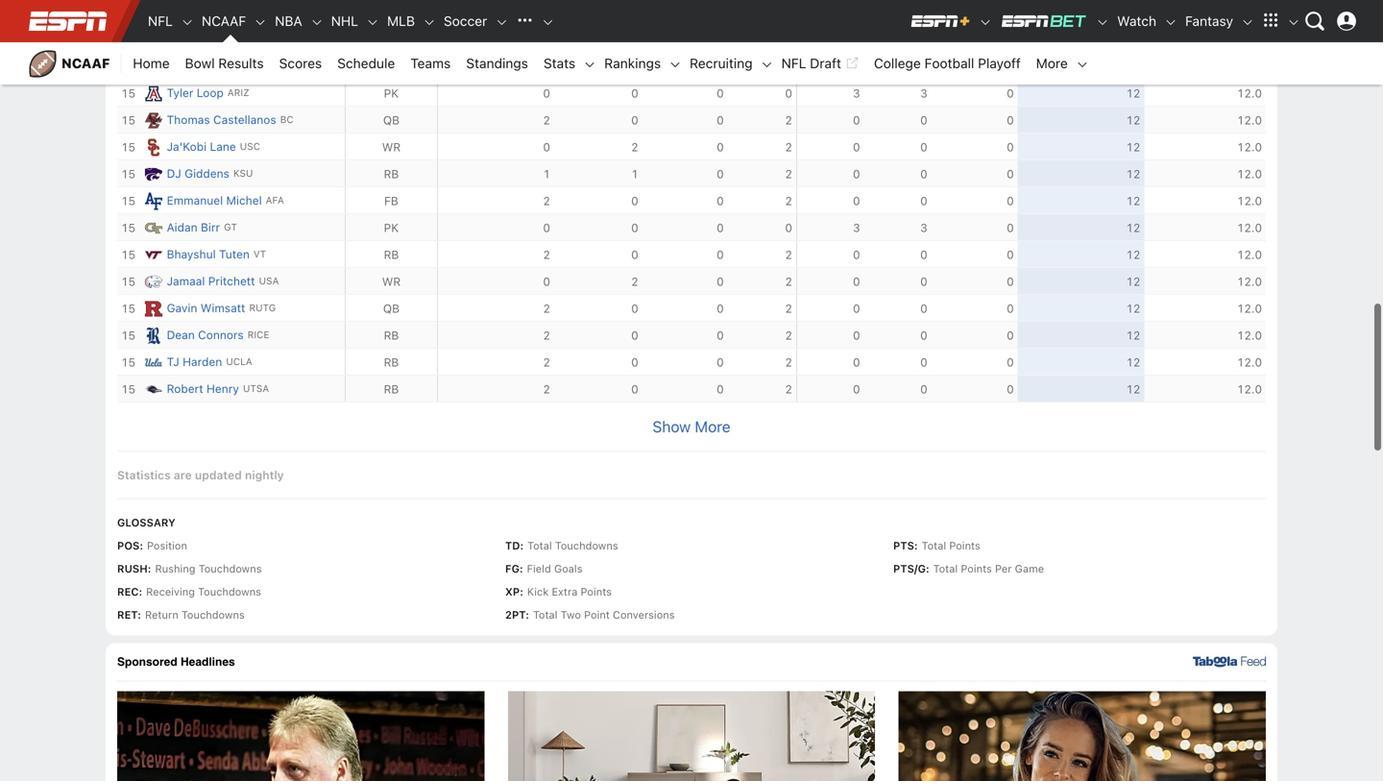 Task type: describe. For each thing, give the bounding box(es) containing it.
stats link
[[536, 42, 583, 85]]

2 12 from the top
[[1126, 33, 1141, 46]]

soccer image
[[495, 16, 508, 29]]

watch link
[[1110, 0, 1165, 42]]

nfl for nfl draft
[[782, 55, 807, 71]]

updated
[[195, 468, 242, 482]]

recruiting
[[690, 55, 753, 71]]

1 qb from the top
[[383, 60, 400, 73]]

14 12.0 from the top
[[1237, 383, 1262, 396]]

gavin wimsatt link
[[167, 299, 245, 317]]

grant
[[167, 59, 197, 73]]

michel
[[226, 194, 262, 207]]

kick
[[527, 586, 549, 598]]

2 pk from the top
[[384, 221, 399, 235]]

1 horizontal spatial ncaaf link
[[194, 0, 254, 42]]

wilson
[[200, 59, 237, 73]]

tj harden ucla
[[167, 355, 252, 369]]

show more link
[[653, 418, 731, 436]]

1 12.0 from the top
[[1237, 6, 1262, 19]]

home link
[[125, 42, 177, 85]]

are
[[174, 468, 192, 482]]

rankings image
[[669, 58, 682, 71]]

1 horizontal spatial more
[[1036, 55, 1068, 71]]

college football playoff
[[874, 55, 1021, 71]]

glossary
[[117, 516, 176, 529]]

draft
[[810, 55, 842, 71]]

dean connors link
[[167, 326, 244, 344]]

jamaal pritchett usa
[[167, 274, 279, 288]]

8 12 from the top
[[1126, 221, 1141, 235]]

14 12 from the top
[[1126, 383, 1141, 396]]

bowl results link
[[177, 42, 271, 85]]

soccer link
[[436, 0, 495, 42]]

game
[[1015, 563, 1044, 575]]

nfl for nfl
[[148, 13, 173, 29]]

johnson
[[201, 5, 247, 19]]

nhl link
[[324, 0, 366, 42]]

13 12.0 from the top
[[1237, 356, 1262, 369]]

4 12 from the top
[[1126, 114, 1141, 127]]

usa inside dj thomas-jones usa
[[269, 33, 289, 44]]

2pt : total two point conversions
[[505, 609, 675, 621]]

dj for dj giddens
[[167, 167, 181, 180]]

2 wr from the top
[[382, 275, 401, 288]]

rush
[[117, 563, 148, 575]]

tj harden link
[[167, 353, 222, 371]]

results
[[218, 55, 264, 71]]

3 rb from the top
[[384, 248, 399, 262]]

odu
[[241, 60, 262, 71]]

grant wilson link
[[167, 57, 237, 75]]

football
[[925, 55, 975, 71]]

more link
[[1029, 42, 1076, 85]]

watch
[[1118, 13, 1157, 29]]

6 12 from the top
[[1126, 167, 1141, 181]]

touchdowns for td : total touchdowns
[[555, 540, 618, 552]]

dillon johnson link
[[167, 3, 247, 21]]

7 12.0 from the top
[[1237, 194, 1262, 208]]

rec
[[117, 586, 139, 598]]

rice
[[248, 329, 269, 340]]

points for total points per game
[[961, 563, 992, 575]]

0 horizontal spatial more
[[695, 418, 731, 436]]

more espn image
[[1257, 7, 1285, 36]]

7 12 from the top
[[1126, 194, 1141, 208]]

nhl image
[[366, 16, 380, 29]]

rec : receiving touchdowns
[[117, 586, 261, 598]]

: for ret
[[138, 609, 141, 621]]

receiving
[[146, 586, 195, 598]]

ja'kobi lane link
[[167, 138, 236, 156]]

15 for aidan birr
[[121, 221, 136, 235]]

bhayshul
[[167, 248, 216, 261]]

schedule
[[337, 55, 395, 71]]

robert henry link
[[167, 380, 239, 398]]

15 for grant wilson
[[121, 60, 136, 73]]

thomas castellanos bc
[[167, 113, 294, 127]]

4 12.0 from the top
[[1237, 114, 1262, 127]]

mlb
[[387, 13, 415, 29]]

nba link
[[267, 0, 310, 42]]

touchdowns for ret : return touchdowns
[[182, 609, 245, 621]]

statistics are updated nightly
[[117, 468, 284, 482]]

teams
[[410, 55, 451, 71]]

rankings link
[[597, 42, 669, 85]]

dean connors rice
[[167, 328, 269, 342]]

3 qb from the top
[[383, 302, 400, 315]]

per
[[995, 563, 1012, 575]]

12 12.0 from the top
[[1237, 329, 1262, 342]]

nfl draft
[[782, 55, 842, 71]]

15 for dj giddens
[[121, 167, 136, 181]]

ksu
[[233, 168, 253, 179]]

headlines
[[181, 655, 235, 669]]

fb
[[384, 194, 399, 208]]

aidan birr link
[[167, 218, 220, 237]]

5 12.0 from the top
[[1237, 140, 1262, 154]]

xp : kick extra points
[[505, 586, 612, 598]]

2 1 from the left
[[631, 167, 639, 181]]

playoff
[[978, 55, 1021, 71]]

henry
[[207, 382, 239, 396]]

15 for tj harden
[[121, 356, 136, 369]]

castellanos
[[213, 113, 276, 127]]

dj thomas-jones link
[[167, 30, 266, 48]]

gavin wimsatt rutg
[[167, 301, 276, 315]]

giddens
[[185, 167, 230, 180]]

home
[[133, 55, 170, 71]]

more sports image
[[541, 16, 555, 29]]

15 for gavin wimsatt
[[121, 302, 136, 315]]

show more
[[653, 418, 731, 436]]

5 12 from the top
[[1126, 140, 1141, 154]]

total for total points per game
[[933, 563, 958, 575]]

10 12.0 from the top
[[1237, 275, 1262, 288]]

harden
[[183, 355, 222, 369]]

gavin
[[167, 301, 197, 315]]

pts/g : total points per game
[[893, 563, 1044, 575]]

3 12 from the top
[[1126, 87, 1141, 100]]

ja'kobi lane usc
[[167, 140, 260, 153]]

0 horizontal spatial ncaaf link
[[19, 42, 121, 85]]

1 pk from the top
[[384, 87, 399, 100]]

nba image
[[310, 16, 324, 29]]

total for total points
[[922, 540, 946, 552]]

total for total two point conversions
[[533, 609, 558, 621]]

fg
[[505, 563, 520, 575]]

emmanuel michel link
[[167, 191, 262, 210]]

point
[[584, 609, 610, 621]]

recruiting image
[[760, 58, 774, 71]]

13 12 from the top
[[1126, 356, 1141, 369]]

10 12 from the top
[[1126, 275, 1141, 288]]

9 12.0 from the top
[[1237, 248, 1262, 262]]

recruiting link
[[682, 42, 760, 85]]

nfl draft link
[[774, 42, 866, 85]]

fantasy
[[1186, 13, 1234, 29]]

1 horizontal spatial espn bet image
[[1096, 16, 1110, 29]]

rutg
[[249, 302, 276, 313]]

bhayshul tuten vt
[[167, 248, 266, 261]]

0 horizontal spatial ncaaf
[[61, 55, 110, 71]]

tyler loop link
[[167, 84, 224, 102]]

bc
[[280, 114, 294, 125]]

: for rec
[[139, 586, 142, 598]]

fg : field goals
[[505, 563, 583, 575]]

field
[[527, 563, 551, 575]]

ncaaf inside "global navigation" element
[[202, 13, 246, 29]]

birr
[[201, 221, 220, 234]]

dillon
[[167, 5, 197, 19]]



Task type: vqa. For each thing, say whether or not it's contained in the screenshot.


Task type: locate. For each thing, give the bounding box(es) containing it.
: for pos
[[140, 540, 143, 552]]

0 vertical spatial usa
[[269, 33, 289, 44]]

touchdowns down rec : receiving touchdowns
[[182, 609, 245, 621]]

total down pts : total points
[[933, 563, 958, 575]]

12
[[1126, 6, 1141, 19], [1126, 33, 1141, 46], [1126, 87, 1141, 100], [1126, 114, 1141, 127], [1126, 140, 1141, 154], [1126, 167, 1141, 181], [1126, 194, 1141, 208], [1126, 221, 1141, 235], [1126, 248, 1141, 262], [1126, 275, 1141, 288], [1126, 302, 1141, 315], [1126, 329, 1141, 342], [1126, 356, 1141, 369], [1126, 383, 1141, 396]]

tj
[[167, 355, 179, 369]]

espn more sports home page image
[[510, 7, 539, 36]]

5 rb from the top
[[384, 356, 399, 369]]

: down glossary
[[140, 540, 143, 552]]

15 left 'robert'
[[121, 383, 136, 396]]

0 vertical spatial nfl
[[148, 13, 173, 29]]

total up field
[[528, 540, 552, 552]]

touchdowns for rec : receiving touchdowns
[[198, 586, 261, 598]]

3 15 from the top
[[121, 60, 136, 73]]

td
[[505, 540, 520, 552]]

grant wilson odu
[[167, 59, 262, 73]]

dj thomas-jones usa
[[167, 32, 289, 46]]

4 15 from the top
[[121, 87, 136, 100]]

pts : total points
[[893, 540, 981, 552]]

espn bet image left watch
[[1096, 16, 1110, 29]]

total for total touchdowns
[[528, 540, 552, 552]]

profile management image
[[1337, 12, 1357, 31]]

stats image
[[583, 58, 597, 71]]

emmanuel
[[167, 194, 223, 207]]

gt
[[224, 222, 237, 233]]

sponsored headlines
[[117, 655, 235, 669]]

touchdowns up rec : receiving touchdowns
[[199, 563, 262, 575]]

usa inside jamaal pritchett usa
[[259, 275, 279, 286]]

nfl right recruiting image
[[782, 55, 807, 71]]

jones
[[233, 32, 266, 46]]

12 12 from the top
[[1126, 329, 1141, 342]]

touchdowns down rush : rushing touchdowns
[[198, 586, 261, 598]]

: for pts/g
[[926, 563, 930, 575]]

watch image
[[1165, 16, 1178, 29]]

8 15 from the top
[[121, 194, 136, 208]]

ja'kobi
[[167, 140, 207, 153]]

ucla
[[226, 356, 252, 367]]

: down pos : position
[[148, 563, 151, 575]]

loop
[[197, 86, 224, 100]]

wr down fb
[[382, 275, 401, 288]]

15 left 'dj giddens' link
[[121, 167, 136, 181]]

: for xp
[[520, 586, 524, 598]]

touchdowns
[[555, 540, 618, 552], [199, 563, 262, 575], [198, 586, 261, 598], [182, 609, 245, 621]]

points up the pts/g : total points per game
[[949, 540, 981, 552]]

1 12 from the top
[[1126, 6, 1141, 19]]

7 15 from the top
[[121, 167, 136, 181]]

1 horizontal spatial ncaaf
[[202, 13, 246, 29]]

connors
[[198, 328, 244, 342]]

14 15 from the top
[[121, 356, 136, 369]]

nhl
[[331, 13, 358, 29]]

2 vertical spatial qb
[[383, 302, 400, 315]]

ncaaf
[[202, 13, 246, 29], [61, 55, 110, 71]]

conversions
[[613, 609, 675, 621]]

robert
[[167, 382, 203, 396]]

: up fg : field goals on the left bottom of page
[[520, 540, 524, 552]]

15 left the nfl link
[[121, 6, 136, 19]]

more right show
[[695, 418, 731, 436]]

15 left emmanuel
[[121, 194, 136, 208]]

1 vertical spatial points
[[961, 563, 992, 575]]

2 rb from the top
[[384, 167, 399, 181]]

wash
[[251, 6, 280, 17]]

15 left "grant"
[[121, 60, 136, 73]]

espn+ image
[[910, 13, 971, 29]]

more image
[[1076, 58, 1089, 71]]

0 vertical spatial more
[[1036, 55, 1068, 71]]

ret
[[117, 609, 138, 621]]

total
[[528, 540, 552, 552], [922, 540, 946, 552], [933, 563, 958, 575], [533, 609, 558, 621]]

: left kick
[[520, 586, 524, 598]]

pts
[[893, 540, 915, 552]]

mlb image
[[423, 16, 436, 29]]

points
[[949, 540, 981, 552], [961, 563, 992, 575], [581, 586, 612, 598]]

tyler
[[167, 86, 193, 100]]

nfl link
[[140, 0, 181, 42]]

thomas-
[[185, 32, 233, 46]]

total right the pts
[[922, 540, 946, 552]]

standings link
[[459, 42, 536, 85]]

wimsatt
[[201, 301, 245, 315]]

rushing
[[155, 563, 196, 575]]

6 15 from the top
[[121, 140, 136, 154]]

return
[[145, 609, 178, 621]]

15 up home
[[121, 33, 136, 46]]

0 horizontal spatial espn bet image
[[1000, 13, 1089, 29]]

0 vertical spatial points
[[949, 540, 981, 552]]

6 rb from the top
[[384, 383, 399, 396]]

external link image
[[845, 52, 859, 75]]

1 wr from the top
[[382, 140, 401, 154]]

1 rb from the top
[[384, 6, 399, 19]]

show
[[653, 418, 691, 436]]

15
[[121, 6, 136, 19], [121, 33, 136, 46], [121, 60, 136, 73], [121, 87, 136, 100], [121, 114, 136, 127], [121, 140, 136, 154], [121, 167, 136, 181], [121, 194, 136, 208], [121, 221, 136, 235], [121, 248, 136, 262], [121, 275, 136, 288], [121, 302, 136, 315], [121, 329, 136, 342], [121, 356, 136, 369], [121, 383, 136, 396]]

touchdowns up goals
[[555, 540, 618, 552]]

15 left ja'kobi
[[121, 140, 136, 154]]

1 vertical spatial wr
[[382, 275, 401, 288]]

aidan
[[167, 221, 198, 234]]

15 left gavin
[[121, 302, 136, 315]]

espn bet image
[[1000, 13, 1089, 29], [1096, 16, 1110, 29]]

10 15 from the top
[[121, 248, 136, 262]]

total down kick
[[533, 609, 558, 621]]

15 15 from the top
[[121, 383, 136, 396]]

3
[[853, 87, 860, 100], [920, 87, 928, 100], [853, 221, 860, 235], [920, 221, 928, 235]]

15 left jamaal
[[121, 275, 136, 288]]

points for total points
[[949, 540, 981, 552]]

2 vertical spatial points
[[581, 586, 612, 598]]

4 rb from the top
[[384, 329, 399, 342]]

2 12.0 from the top
[[1237, 33, 1262, 46]]

pk down schedule link
[[384, 87, 399, 100]]

robert henry utsa
[[167, 382, 269, 396]]

0 vertical spatial qb
[[383, 60, 400, 73]]

espn plus image
[[979, 16, 993, 29]]

: for fg
[[520, 563, 523, 575]]

0 vertical spatial wr
[[382, 140, 401, 154]]

: down kick
[[526, 609, 529, 621]]

15 left thomas
[[121, 114, 136, 127]]

ret : return touchdowns
[[117, 609, 245, 621]]

15 down home link
[[121, 87, 136, 100]]

15 left dean
[[121, 329, 136, 342]]

emmanuel michel afa
[[167, 194, 284, 207]]

: for td
[[520, 540, 524, 552]]

15 for dillon johnson
[[121, 6, 136, 19]]

ncaaf up dj thomas-jones usa
[[202, 13, 246, 29]]

nfl left nfl icon
[[148, 13, 173, 29]]

12 15 from the top
[[121, 302, 136, 315]]

: for 2pt
[[526, 609, 529, 621]]

1 horizontal spatial 1
[[631, 167, 639, 181]]

wr up fb
[[382, 140, 401, 154]]

jamaal
[[167, 274, 205, 288]]

statistics
[[117, 468, 171, 482]]

13 15 from the top
[[121, 329, 136, 342]]

dj down ja'kobi
[[167, 167, 181, 180]]

2 qb from the top
[[383, 114, 400, 127]]

11 12.0 from the top
[[1237, 302, 1262, 315]]

9 15 from the top
[[121, 221, 136, 235]]

: for rush
[[148, 563, 151, 575]]

15 for robert henry
[[121, 383, 136, 396]]

usa down nba
[[269, 33, 289, 44]]

15 for thomas castellanos
[[121, 114, 136, 127]]

15 left the bhayshul
[[121, 248, 136, 262]]

college football playoff link
[[866, 42, 1029, 85]]

1 vertical spatial nfl
[[782, 55, 807, 71]]

pk down fb
[[384, 221, 399, 235]]

nfl inside "global navigation" element
[[148, 13, 173, 29]]

dj giddens ksu
[[167, 167, 253, 180]]

2 15 from the top
[[121, 33, 136, 46]]

2
[[543, 6, 550, 19], [631, 33, 639, 46], [785, 33, 793, 46], [543, 60, 550, 73], [785, 60, 793, 73], [543, 114, 550, 127], [785, 114, 793, 127], [631, 140, 639, 154], [785, 140, 793, 154], [785, 167, 793, 181], [543, 194, 550, 208], [785, 194, 793, 208], [543, 248, 550, 262], [785, 248, 793, 262], [631, 275, 639, 288], [785, 275, 793, 288], [543, 302, 550, 315], [785, 302, 793, 315], [543, 329, 550, 342], [785, 329, 793, 342], [543, 356, 550, 369], [785, 356, 793, 369], [543, 383, 550, 396], [785, 383, 793, 396]]

fantasy link
[[1178, 0, 1241, 42]]

15 for bhayshul tuten
[[121, 248, 136, 262]]

dj giddens link
[[167, 164, 230, 183]]

pos : position
[[117, 540, 187, 552]]

0 horizontal spatial nfl
[[148, 13, 173, 29]]

1 dj from the top
[[167, 32, 181, 46]]

bowl
[[185, 55, 215, 71]]

15 for dj thomas-jones
[[121, 33, 136, 46]]

6 12.0 from the top
[[1237, 167, 1262, 181]]

teams link
[[403, 42, 459, 85]]

usc
[[240, 141, 260, 152]]

bhayshul tuten link
[[167, 245, 250, 263]]

usa up rutg
[[259, 275, 279, 286]]

1 vertical spatial ncaaf
[[61, 55, 110, 71]]

: down rush
[[139, 586, 142, 598]]

goals
[[554, 563, 583, 575]]

extra
[[552, 586, 578, 598]]

soccer
[[444, 13, 487, 29]]

pritchett
[[208, 274, 255, 288]]

rankings
[[604, 55, 661, 71]]

0 vertical spatial ncaaf
[[202, 13, 246, 29]]

0 horizontal spatial 1
[[543, 167, 550, 181]]

te
[[384, 33, 399, 46]]

pts/g
[[893, 563, 926, 575]]

more espn image
[[1287, 16, 1301, 29]]

0 vertical spatial pk
[[384, 87, 399, 100]]

1 vertical spatial qb
[[383, 114, 400, 127]]

1 vertical spatial dj
[[167, 167, 181, 180]]

8 12.0 from the top
[[1237, 221, 1262, 235]]

3 12.0 from the top
[[1237, 87, 1262, 100]]

scores
[[279, 55, 322, 71]]

position
[[147, 540, 187, 552]]

1 horizontal spatial nfl
[[782, 55, 807, 71]]

9 12 from the top
[[1126, 248, 1141, 262]]

15 for jamaal pritchett
[[121, 275, 136, 288]]

fantasy image
[[1241, 16, 1255, 29]]

: up pts/g
[[915, 540, 918, 552]]

rush : rushing touchdowns
[[117, 563, 262, 575]]

11 15 from the top
[[121, 275, 136, 288]]

0 vertical spatial dj
[[167, 32, 181, 46]]

15 left tj
[[121, 356, 136, 369]]

sponsored
[[117, 655, 177, 669]]

: left field
[[520, 563, 523, 575]]

15 left the aidan
[[121, 221, 136, 235]]

dj for dj thomas-jones
[[167, 32, 181, 46]]

11 12 from the top
[[1126, 302, 1141, 315]]

nfl image
[[181, 16, 194, 29]]

15 for ja'kobi lane
[[121, 140, 136, 154]]

1 vertical spatial pk
[[384, 221, 399, 235]]

td : total touchdowns
[[505, 540, 618, 552]]

1 vertical spatial more
[[695, 418, 731, 436]]

ncaaf image
[[254, 16, 267, 29]]

: left the return
[[138, 609, 141, 621]]

5 15 from the top
[[121, 114, 136, 127]]

standings
[[466, 55, 528, 71]]

more left more image
[[1036, 55, 1068, 71]]

: for pts
[[915, 540, 918, 552]]

2 dj from the top
[[167, 167, 181, 180]]

ncaaf left home
[[61, 55, 110, 71]]

qb
[[383, 60, 400, 73], [383, 114, 400, 127], [383, 302, 400, 315]]

1 1 from the left
[[543, 167, 550, 181]]

jamaal pritchett link
[[167, 272, 255, 290]]

touchdowns for rush : rushing touchdowns
[[199, 563, 262, 575]]

15 for dean connors
[[121, 329, 136, 342]]

15 for tyler loop
[[121, 87, 136, 100]]

: down pts : total points
[[926, 563, 930, 575]]

espn bet image up more link
[[1000, 13, 1089, 29]]

points left per
[[961, 563, 992, 575]]

nightly
[[245, 468, 284, 482]]

15 for emmanuel michel
[[121, 194, 136, 208]]

global navigation element
[[19, 0, 1364, 42]]

bowl results
[[185, 55, 264, 71]]

1 15 from the top
[[121, 6, 136, 19]]

thomas
[[167, 113, 210, 127]]

dj down nfl icon
[[167, 32, 181, 46]]

points up point
[[581, 586, 612, 598]]

1 vertical spatial usa
[[259, 275, 279, 286]]

tuten
[[219, 248, 250, 261]]



